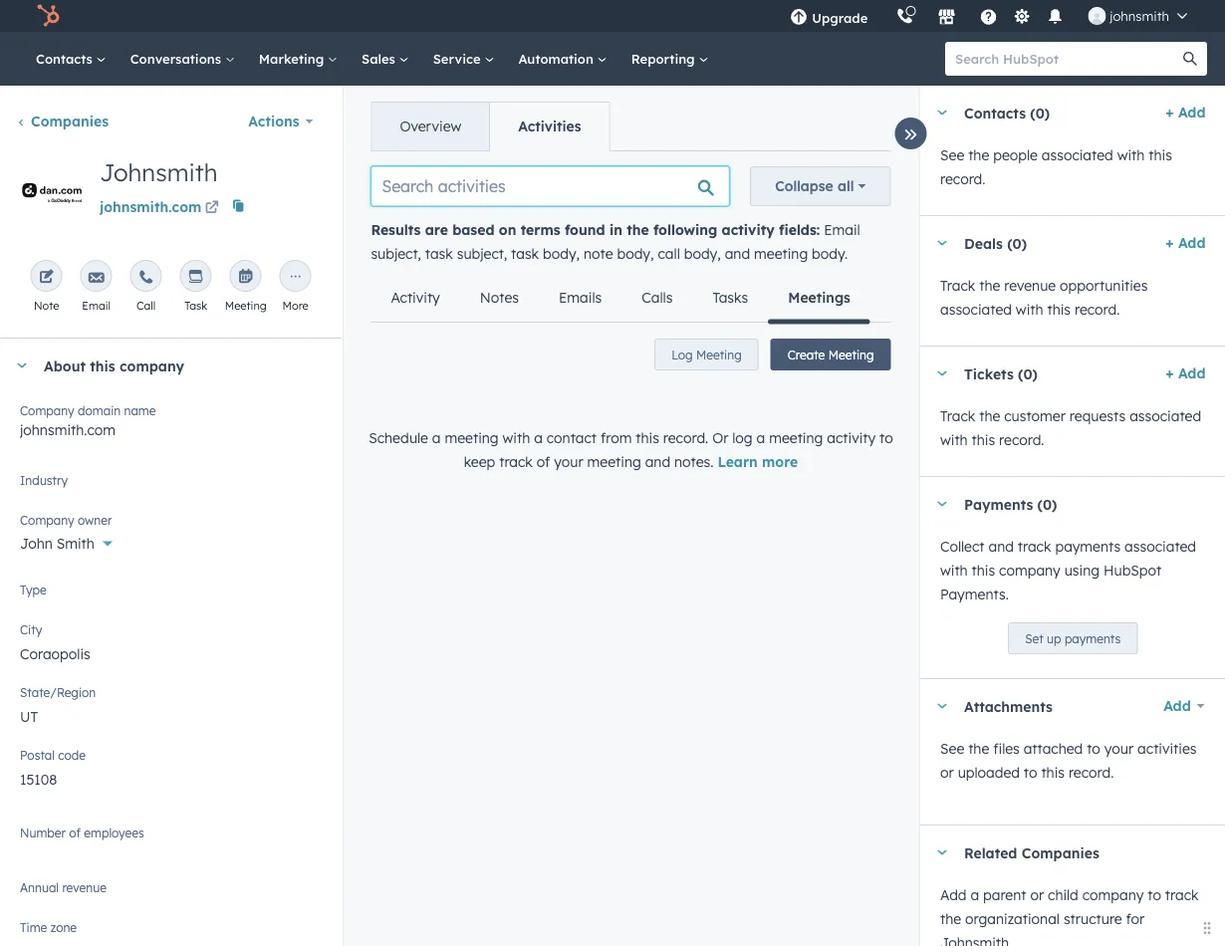 Task type: vqa. For each thing, say whether or not it's contained in the screenshot.
COMPANIES inside the Dropdown Button
yes



Task type: describe. For each thing, give the bounding box(es) containing it.
following
[[653, 221, 717, 239]]

search button
[[1173, 42, 1207, 76]]

email image
[[88, 270, 104, 286]]

payments (0) button
[[920, 477, 1197, 531]]

+ for track the revenue opportunities associated with this record.
[[1165, 234, 1173, 251]]

upgrade
[[812, 9, 868, 26]]

email for email
[[82, 299, 111, 313]]

of inside schedule a meeting with a contact from this record. or log a meeting activity to keep track of your meeting and notes.
[[537, 453, 550, 471]]

name
[[124, 403, 156, 418]]

(0) for tickets (0)
[[1017, 365, 1037, 382]]

company inside dropdown button
[[120, 357, 184, 374]]

attachments button
[[920, 679, 1142, 733]]

track inside schedule a meeting with a contact from this record. or log a meeting activity to keep track of your meeting and notes.
[[499, 453, 533, 471]]

for
[[1126, 910, 1144, 928]]

are
[[425, 221, 448, 239]]

activities
[[518, 118, 581, 135]]

create meeting
[[788, 347, 874, 362]]

contacts for contacts (0)
[[964, 104, 1025, 121]]

settings image
[[1013, 8, 1031, 26]]

call
[[137, 299, 156, 313]]

your inside see the files attached to your activities or uploaded to this record.
[[1104, 740, 1133, 757]]

learn
[[718, 453, 758, 471]]

tickets (0) button
[[920, 347, 1157, 400]]

reporting
[[631, 50, 699, 67]]

meeting image
[[238, 270, 254, 286]]

postal
[[20, 747, 55, 762]]

set up payments link
[[1008, 622, 1137, 654]]

service link
[[421, 32, 506, 86]]

3 body, from the left
[[684, 245, 721, 262]]

log meeting button
[[654, 339, 759, 371]]

automation
[[518, 50, 597, 67]]

your inside schedule a meeting with a contact from this record. or log a meeting activity to keep track of your meeting and notes.
[[554, 453, 583, 471]]

number of employees
[[20, 825, 144, 840]]

deals (0)
[[964, 234, 1026, 252]]

track the customer requests associated with this record.
[[940, 407, 1201, 449]]

0 horizontal spatial meeting
[[225, 299, 267, 313]]

contacts link
[[24, 32, 118, 86]]

related companies
[[964, 844, 1099, 861]]

caret image for related companies
[[936, 850, 948, 855]]

or inside add a parent or child company to track the organizational structure for johnsmith.
[[1030, 886, 1043, 904]]

actions button
[[235, 102, 326, 141]]

actions
[[248, 113, 299, 130]]

and inside schedule a meeting with a contact from this record. or log a meeting activity to keep track of your meeting and notes.
[[645, 453, 670, 471]]

emails
[[559, 289, 602, 306]]

marketplaces button
[[926, 0, 967, 32]]

help image
[[979, 9, 997, 27]]

associated for track the revenue opportunities associated with this record.
[[940, 301, 1011, 318]]

uploaded
[[957, 764, 1019, 781]]

related
[[964, 844, 1017, 861]]

notes
[[480, 289, 519, 306]]

add inside popup button
[[1163, 697, 1190, 715]]

about
[[44, 357, 86, 374]]

schedule
[[369, 429, 428, 447]]

annual revenue
[[20, 880, 106, 895]]

calling icon button
[[888, 3, 922, 29]]

Number of employees text field
[[20, 822, 322, 854]]

johnsmith
[[1110, 7, 1169, 24]]

City text field
[[20, 633, 322, 673]]

activities
[[1137, 740, 1196, 757]]

call image
[[138, 270, 154, 286]]

company owner
[[20, 512, 112, 527]]

with for collect and track payments associated with this company using hubspot payments.
[[940, 562, 967, 579]]

domain
[[78, 403, 121, 418]]

note image
[[39, 270, 54, 286]]

record. inside track the revenue opportunities associated with this record.
[[1074, 301, 1119, 318]]

calls button
[[622, 274, 693, 322]]

1 link opens in a new window image from the top
[[205, 197, 219, 221]]

hubspot
[[1103, 562, 1161, 579]]

to inside add a parent or child company to track the organizational structure for johnsmith.
[[1147, 886, 1161, 904]]

up
[[1046, 631, 1061, 646]]

fields:
[[779, 221, 820, 239]]

state/region
[[20, 685, 96, 700]]

notifications image
[[1046, 9, 1064, 27]]

requests
[[1069, 407, 1125, 425]]

number
[[20, 825, 66, 840]]

to inside schedule a meeting with a contact from this record. or log a meeting activity to keep track of your meeting and notes.
[[880, 429, 893, 447]]

notifications button
[[1038, 0, 1072, 32]]

about this company button
[[0, 339, 322, 392]]

contact
[[547, 429, 597, 447]]

overview
[[400, 118, 461, 135]]

johnsmith.
[[940, 934, 1012, 946]]

based
[[452, 221, 495, 239]]

postal code
[[20, 747, 86, 762]]

add for track the customer requests associated with this record.
[[1178, 365, 1205, 382]]

1 body, from the left
[[543, 245, 580, 262]]

add for see the people associated with this record.
[[1178, 104, 1205, 121]]

contacts for contacts
[[36, 50, 96, 67]]

add button
[[1150, 686, 1205, 726]]

settings link
[[1009, 5, 1034, 26]]

caret image for about this company
[[16, 363, 28, 368]]

sales link
[[350, 32, 421, 86]]

in
[[609, 221, 622, 239]]

1 subject, from the left
[[371, 245, 421, 262]]

the inside feed
[[627, 221, 649, 239]]

this inside about this company dropdown button
[[90, 357, 115, 374]]

meeting up keep
[[445, 429, 499, 447]]

deals
[[964, 234, 1002, 252]]

caret image for payments
[[936, 501, 948, 506]]

menu containing johnsmith
[[776, 0, 1201, 32]]

payments
[[964, 495, 1033, 513]]

johnsmith
[[100, 157, 218, 187]]

overview button
[[372, 103, 489, 150]]

meeting for create meeting
[[828, 347, 874, 362]]

this inside schedule a meeting with a contact from this record. or log a meeting activity to keep track of your meeting and notes.
[[636, 429, 659, 447]]

+ add for track the revenue opportunities associated with this record.
[[1165, 234, 1205, 251]]

collect
[[940, 538, 984, 555]]

with inside see the people associated with this record.
[[1117, 146, 1144, 164]]

see the people associated with this record.
[[940, 146, 1172, 188]]

on
[[499, 221, 516, 239]]

+ add button for track the revenue opportunities associated with this record.
[[1165, 231, 1205, 255]]

+ add button for track the customer requests associated with this record.
[[1165, 362, 1205, 385]]

upgrade image
[[790, 9, 808, 27]]

call
[[658, 245, 680, 262]]

+ add for see the people associated with this record.
[[1165, 104, 1205, 121]]

2 task from the left
[[511, 245, 539, 262]]

code
[[58, 747, 86, 762]]

conversations
[[130, 50, 225, 67]]

company inside the collect and track payments associated with this company using hubspot payments.
[[999, 562, 1060, 579]]

contacts (0) button
[[920, 86, 1157, 139]]

companies inside dropdown button
[[1021, 844, 1099, 861]]

all
[[838, 177, 854, 195]]

activity button
[[371, 274, 460, 322]]

found
[[565, 221, 605, 239]]

activities button
[[489, 103, 609, 150]]

0 vertical spatial johnsmith.com
[[100, 198, 201, 216]]

this inside track the customer requests associated with this record.
[[971, 431, 995, 449]]

john smith image
[[1088, 7, 1106, 25]]

+ add button for see the people associated with this record.
[[1165, 101, 1205, 124]]

contacts (0)
[[964, 104, 1049, 121]]

see the files attached to your activities or uploaded to this record.
[[940, 740, 1196, 781]]

parent
[[983, 886, 1026, 904]]

payments (0)
[[964, 495, 1057, 513]]

meetings
[[788, 289, 850, 306]]



Task type: locate. For each thing, give the bounding box(es) containing it.
1 vertical spatial activity
[[827, 429, 876, 447]]

0 vertical spatial revenue
[[1004, 277, 1055, 294]]

a right "log"
[[757, 429, 765, 447]]

0 vertical spatial see
[[940, 146, 964, 164]]

search image
[[1183, 52, 1197, 66]]

revenue inside track the revenue opportunities associated with this record.
[[1004, 277, 1055, 294]]

(0) right deals
[[1007, 234, 1026, 252]]

add inside add a parent or child company to track the organizational structure for johnsmith.
[[940, 886, 966, 904]]

0 horizontal spatial track
[[499, 453, 533, 471]]

the inside track the customer requests associated with this record.
[[979, 407, 1000, 425]]

associated for collect and track payments associated with this company using hubspot payments.
[[1124, 538, 1196, 555]]

set
[[1025, 631, 1043, 646]]

contacts
[[36, 50, 96, 67], [964, 104, 1025, 121]]

company for company owner
[[20, 512, 74, 527]]

associated inside track the customer requests associated with this record.
[[1129, 407, 1201, 425]]

2 horizontal spatial track
[[1165, 886, 1198, 904]]

1 vertical spatial contacts
[[964, 104, 1025, 121]]

industry
[[20, 473, 68, 488]]

2 horizontal spatial and
[[988, 538, 1013, 555]]

payments inside the collect and track payments associated with this company using hubspot payments.
[[1055, 538, 1120, 555]]

see up 'uploaded'
[[940, 740, 964, 757]]

email down email icon
[[82, 299, 111, 313]]

collect and track payments associated with this company using hubspot payments.
[[940, 538, 1196, 603]]

people
[[993, 146, 1037, 164]]

email inside email subject, task subject, task body, note body, call body, and meeting body.
[[824, 221, 860, 239]]

1 vertical spatial companies
[[1021, 844, 1099, 861]]

1 horizontal spatial your
[[1104, 740, 1133, 757]]

0 vertical spatial of
[[537, 453, 550, 471]]

2 track from the top
[[940, 407, 975, 425]]

johnsmith.com inside "company domain name johnsmith.com"
[[20, 421, 116, 439]]

with inside the collect and track payments associated with this company using hubspot payments.
[[940, 562, 967, 579]]

track inside track the customer requests associated with this record.
[[940, 407, 975, 425]]

1 vertical spatial company
[[20, 512, 74, 527]]

0 horizontal spatial body,
[[543, 245, 580, 262]]

0 vertical spatial company
[[20, 403, 74, 418]]

activity left fields:
[[722, 221, 775, 239]]

navigation containing overview
[[371, 102, 610, 151]]

1 horizontal spatial task
[[511, 245, 539, 262]]

caret image inside attachments dropdown button
[[936, 704, 948, 709]]

the for attachments
[[968, 740, 989, 757]]

marketplaces image
[[938, 9, 955, 27]]

(0) for contacts (0)
[[1030, 104, 1049, 121]]

caret image inside payments (0) dropdown button
[[936, 501, 948, 506]]

caret image inside contacts (0) dropdown button
[[936, 110, 948, 115]]

type
[[20, 582, 47, 597]]

associated
[[1041, 146, 1113, 164], [940, 301, 1011, 318], [1129, 407, 1201, 425], [1124, 538, 1196, 555]]

(0) right tickets
[[1017, 365, 1037, 382]]

meeting up more on the right of the page
[[769, 429, 823, 447]]

track for track the customer requests associated with this record.
[[940, 407, 975, 425]]

caret image for deals
[[936, 241, 948, 246]]

1 vertical spatial johnsmith.com
[[20, 421, 116, 439]]

subject, down based on the left of page
[[457, 245, 507, 262]]

the inside see the files attached to your activities or uploaded to this record.
[[968, 740, 989, 757]]

sales
[[362, 50, 399, 67]]

note
[[584, 245, 613, 262]]

this inside see the people associated with this record.
[[1148, 146, 1172, 164]]

company inside add a parent or child company to track the organizational structure for johnsmith.
[[1082, 886, 1143, 904]]

log
[[732, 429, 753, 447]]

(0) for deals (0)
[[1007, 234, 1026, 252]]

more image
[[288, 270, 303, 286]]

of
[[537, 453, 550, 471], [69, 825, 81, 840]]

or inside see the files attached to your activities or uploaded to this record.
[[940, 764, 953, 781]]

1 horizontal spatial activity
[[827, 429, 876, 447]]

of right number
[[69, 825, 81, 840]]

child
[[1047, 886, 1078, 904]]

email up body.
[[824, 221, 860, 239]]

track inside add a parent or child company to track the organizational structure for johnsmith.
[[1165, 886, 1198, 904]]

marketing link
[[247, 32, 350, 86]]

caret image left related
[[936, 850, 948, 855]]

0 vertical spatial navigation
[[371, 102, 610, 151]]

+ add button
[[1165, 101, 1205, 124], [1165, 231, 1205, 255], [1165, 362, 1205, 385]]

1 vertical spatial payments
[[1064, 631, 1120, 646]]

edit button
[[16, 157, 88, 236]]

record. up deals
[[940, 170, 985, 188]]

your
[[554, 453, 583, 471], [1104, 740, 1133, 757]]

navigation inside feed
[[371, 274, 870, 324]]

this inside the collect and track payments associated with this company using hubspot payments.
[[971, 562, 995, 579]]

2 horizontal spatial body,
[[684, 245, 721, 262]]

caret image left "about"
[[16, 363, 28, 368]]

revenue down deals (0) dropdown button
[[1004, 277, 1055, 294]]

associated down contacts (0) dropdown button
[[1041, 146, 1113, 164]]

companies down "contacts" link
[[31, 113, 109, 130]]

contacts inside dropdown button
[[964, 104, 1025, 121]]

your left activities
[[1104, 740, 1133, 757]]

johnsmith.com down "johnsmith"
[[100, 198, 201, 216]]

0 vertical spatial + add button
[[1165, 101, 1205, 124]]

with for track the customer requests associated with this record.
[[940, 431, 967, 449]]

1 horizontal spatial of
[[537, 453, 550, 471]]

1 + add from the top
[[1165, 104, 1205, 121]]

2 see from the top
[[940, 740, 964, 757]]

2 vertical spatial and
[[988, 538, 1013, 555]]

(0) right payments
[[1037, 495, 1057, 513]]

0 vertical spatial payments
[[1055, 538, 1120, 555]]

the up johnsmith.
[[940, 910, 961, 928]]

time
[[20, 920, 47, 935]]

task
[[425, 245, 453, 262], [511, 245, 539, 262]]

navigation containing activity
[[371, 274, 870, 324]]

the for deals (0)
[[979, 277, 1000, 294]]

1 vertical spatial see
[[940, 740, 964, 757]]

contacts up people on the right top of the page
[[964, 104, 1025, 121]]

Annual revenue text field
[[20, 876, 322, 908]]

caret image
[[936, 110, 948, 115], [936, 241, 948, 246], [936, 371, 948, 376], [936, 501, 948, 506], [936, 704, 948, 709]]

the inside see the people associated with this record.
[[968, 146, 989, 164]]

0 vertical spatial companies
[[31, 113, 109, 130]]

0 horizontal spatial revenue
[[62, 880, 106, 895]]

0 vertical spatial track
[[940, 277, 975, 294]]

0 horizontal spatial and
[[645, 453, 670, 471]]

companies up child in the bottom of the page
[[1021, 844, 1099, 861]]

3 + add button from the top
[[1165, 362, 1205, 385]]

email subject, task subject, task body, note body, call body, and meeting body.
[[371, 221, 860, 262]]

caret image left tickets
[[936, 371, 948, 376]]

record. down the opportunities
[[1074, 301, 1119, 318]]

navigation
[[371, 102, 610, 151], [371, 274, 870, 324]]

annual
[[20, 880, 59, 895]]

company left using
[[999, 562, 1060, 579]]

terms
[[521, 221, 560, 239]]

log meeting
[[671, 347, 742, 362]]

feed containing collapse all
[[355, 150, 907, 490]]

revenue up zone
[[62, 880, 106, 895]]

record. inside track the customer requests associated with this record.
[[999, 431, 1044, 449]]

with inside track the revenue opportunities associated with this record.
[[1015, 301, 1043, 318]]

or
[[712, 429, 728, 447]]

this
[[1148, 146, 1172, 164], [1047, 301, 1070, 318], [90, 357, 115, 374], [636, 429, 659, 447], [971, 431, 995, 449], [971, 562, 995, 579], [1041, 764, 1064, 781]]

john
[[20, 535, 53, 552]]

meeting right "create"
[[828, 347, 874, 362]]

1 task from the left
[[425, 245, 453, 262]]

or
[[940, 764, 953, 781], [1030, 886, 1043, 904]]

2 caret image from the top
[[936, 241, 948, 246]]

3 + add from the top
[[1165, 365, 1205, 382]]

2 + add from the top
[[1165, 234, 1205, 251]]

john smith
[[20, 535, 94, 552]]

0 vertical spatial +
[[1165, 104, 1173, 121]]

0 vertical spatial caret image
[[16, 363, 28, 368]]

2 navigation from the top
[[371, 274, 870, 324]]

navigation down "service" link
[[371, 102, 610, 151]]

this inside see the files attached to your activities or uploaded to this record.
[[1041, 764, 1064, 781]]

0 vertical spatial your
[[554, 453, 583, 471]]

1 vertical spatial and
[[645, 453, 670, 471]]

1 horizontal spatial subject,
[[457, 245, 507, 262]]

3 caret image from the top
[[936, 371, 948, 376]]

files
[[993, 740, 1019, 757]]

(0) up people on the right top of the page
[[1030, 104, 1049, 121]]

+ add for track the customer requests associated with this record.
[[1165, 365, 1205, 382]]

1 horizontal spatial email
[[824, 221, 860, 239]]

tickets (0)
[[964, 365, 1037, 382]]

State/Region text field
[[20, 696, 322, 736]]

associated up hubspot on the bottom
[[1124, 538, 1196, 555]]

this inside track the revenue opportunities associated with this record.
[[1047, 301, 1070, 318]]

2 horizontal spatial meeting
[[828, 347, 874, 362]]

1 vertical spatial email
[[82, 299, 111, 313]]

attachments
[[964, 697, 1052, 715]]

1 vertical spatial track
[[1017, 538, 1051, 555]]

1 horizontal spatial companies
[[1021, 844, 1099, 861]]

2 subject, from the left
[[457, 245, 507, 262]]

Search HubSpot search field
[[945, 42, 1189, 76]]

caret image left attachments
[[936, 704, 948, 709]]

record. down customer
[[999, 431, 1044, 449]]

meetings button
[[768, 274, 870, 324]]

activity
[[391, 289, 440, 306]]

company inside "company domain name johnsmith.com"
[[20, 403, 74, 418]]

see inside see the people associated with this record.
[[940, 146, 964, 164]]

1 vertical spatial + add
[[1165, 234, 1205, 251]]

1 horizontal spatial track
[[1017, 538, 1051, 555]]

the left people on the right top of the page
[[968, 146, 989, 164]]

2 + from the top
[[1165, 234, 1173, 251]]

2 + add button from the top
[[1165, 231, 1205, 255]]

feed
[[355, 150, 907, 490]]

organizational
[[965, 910, 1059, 928]]

caret image left deals
[[936, 241, 948, 246]]

menu
[[776, 0, 1201, 32]]

email
[[824, 221, 860, 239], [82, 299, 111, 313]]

activity down create meeting button at the right top
[[827, 429, 876, 447]]

collapse all button
[[750, 166, 891, 206]]

2 body, from the left
[[617, 245, 654, 262]]

body, down terms
[[543, 245, 580, 262]]

4 caret image from the top
[[936, 501, 948, 506]]

1 caret image from the top
[[936, 110, 948, 115]]

track inside track the revenue opportunities associated with this record.
[[940, 277, 975, 294]]

0 vertical spatial email
[[824, 221, 860, 239]]

Postal code text field
[[20, 759, 322, 799]]

tickets
[[964, 365, 1013, 382]]

task image
[[188, 270, 204, 286]]

caret image left contacts (0)
[[936, 110, 948, 115]]

1 vertical spatial or
[[1030, 886, 1043, 904]]

1 track from the top
[[940, 277, 975, 294]]

hubspot image
[[36, 4, 60, 28]]

track inside the collect and track payments associated with this company using hubspot payments.
[[1017, 538, 1051, 555]]

more
[[282, 299, 309, 313]]

body, down following on the right
[[684, 245, 721, 262]]

task
[[184, 299, 207, 313]]

collapse all
[[775, 177, 854, 195]]

1 vertical spatial your
[[1104, 740, 1133, 757]]

revenue
[[1004, 277, 1055, 294], [62, 880, 106, 895]]

reporting link
[[619, 32, 721, 86]]

see left people on the right top of the page
[[940, 146, 964, 164]]

0 horizontal spatial your
[[554, 453, 583, 471]]

caret image inside deals (0) dropdown button
[[936, 241, 948, 246]]

link opens in a new window image
[[205, 197, 219, 221], [205, 202, 219, 216]]

track
[[499, 453, 533, 471], [1017, 538, 1051, 555], [1165, 886, 1198, 904]]

+ for track the customer requests associated with this record.
[[1165, 365, 1173, 382]]

task down are
[[425, 245, 453, 262]]

company up structure
[[1082, 886, 1143, 904]]

track down tickets
[[940, 407, 975, 425]]

meeting right log
[[696, 347, 742, 362]]

1 see from the top
[[940, 146, 964, 164]]

learn more
[[718, 453, 798, 471]]

2 company from the top
[[20, 512, 74, 527]]

record. inside see the people associated with this record.
[[940, 170, 985, 188]]

0 vertical spatial or
[[940, 764, 953, 781]]

1 horizontal spatial company
[[999, 562, 1060, 579]]

john smith button
[[20, 524, 322, 557]]

automation link
[[506, 32, 619, 86]]

conversations link
[[118, 32, 247, 86]]

company up john smith
[[20, 512, 74, 527]]

payments right the up
[[1064, 631, 1120, 646]]

navigation down note
[[371, 274, 870, 324]]

your down contact
[[554, 453, 583, 471]]

add for track the revenue opportunities associated with this record.
[[1178, 234, 1205, 251]]

a inside add a parent or child company to track the organizational structure for johnsmith.
[[970, 886, 979, 904]]

meeting down fields:
[[754, 245, 808, 262]]

learn more link
[[718, 453, 798, 471]]

1 horizontal spatial body,
[[617, 245, 654, 262]]

collapse
[[775, 177, 833, 195]]

0 vertical spatial contacts
[[36, 50, 96, 67]]

results
[[371, 221, 421, 239]]

with inside track the customer requests associated with this record.
[[940, 431, 967, 449]]

associated for track the customer requests associated with this record.
[[1129, 407, 1201, 425]]

a left parent
[[970, 886, 979, 904]]

to
[[880, 429, 893, 447], [1086, 740, 1100, 757], [1023, 764, 1037, 781], [1147, 886, 1161, 904]]

meeting inside button
[[696, 347, 742, 362]]

0 horizontal spatial activity
[[722, 221, 775, 239]]

opportunities
[[1059, 277, 1147, 294]]

2 vertical spatial + add
[[1165, 365, 1205, 382]]

subject,
[[371, 245, 421, 262], [457, 245, 507, 262]]

add
[[1178, 104, 1205, 121], [1178, 234, 1205, 251], [1178, 365, 1205, 382], [1163, 697, 1190, 715], [940, 886, 966, 904]]

see inside see the files attached to your activities or uploaded to this record.
[[940, 740, 964, 757]]

1 vertical spatial track
[[940, 407, 975, 425]]

associated inside see the people associated with this record.
[[1041, 146, 1113, 164]]

0 horizontal spatial email
[[82, 299, 111, 313]]

and left notes.
[[645, 453, 670, 471]]

2 vertical spatial track
[[1165, 886, 1198, 904]]

with for track the revenue opportunities associated with this record.
[[1015, 301, 1043, 318]]

employees
[[84, 825, 144, 840]]

1 horizontal spatial meeting
[[696, 347, 742, 362]]

the right in
[[627, 221, 649, 239]]

record. inside schedule a meeting with a contact from this record. or log a meeting activity to keep track of your meeting and notes.
[[663, 429, 708, 447]]

2 link opens in a new window image from the top
[[205, 202, 219, 216]]

0 vertical spatial and
[[725, 245, 750, 262]]

1 company from the top
[[20, 403, 74, 418]]

payments up using
[[1055, 538, 1120, 555]]

track down deals
[[940, 277, 975, 294]]

1 navigation from the top
[[371, 102, 610, 151]]

smith
[[56, 535, 94, 552]]

and up tasks
[[725, 245, 750, 262]]

the down tickets
[[979, 407, 1000, 425]]

set up payments
[[1025, 631, 1120, 646]]

1 + add button from the top
[[1165, 101, 1205, 124]]

0 horizontal spatial subject,
[[371, 245, 421, 262]]

city
[[20, 622, 42, 637]]

payments
[[1055, 538, 1120, 555], [1064, 631, 1120, 646]]

activity inside schedule a meeting with a contact from this record. or log a meeting activity to keep track of your meeting and notes.
[[827, 429, 876, 447]]

company
[[20, 403, 74, 418], [20, 512, 74, 527]]

3 + from the top
[[1165, 365, 1173, 382]]

task down terms
[[511, 245, 539, 262]]

1 vertical spatial revenue
[[62, 880, 106, 895]]

meeting inside button
[[828, 347, 874, 362]]

1 vertical spatial of
[[69, 825, 81, 840]]

or left child in the bottom of the page
[[1030, 886, 1043, 904]]

Search activities search field
[[371, 166, 729, 206]]

0 horizontal spatial companies
[[31, 113, 109, 130]]

1 vertical spatial +
[[1165, 234, 1173, 251]]

associated inside track the revenue opportunities associated with this record.
[[940, 301, 1011, 318]]

see for see the files attached to your activities or uploaded to this record.
[[940, 740, 964, 757]]

1 + from the top
[[1165, 104, 1173, 121]]

2 vertical spatial company
[[1082, 886, 1143, 904]]

meeting down from
[[587, 453, 641, 471]]

1 vertical spatial company
[[999, 562, 1060, 579]]

and inside email subject, task subject, task body, note body, call body, and meeting body.
[[725, 245, 750, 262]]

Time zone text field
[[20, 931, 322, 946]]

1 vertical spatial + add button
[[1165, 231, 1205, 255]]

track for track the revenue opportunities associated with this record.
[[940, 277, 975, 294]]

0 horizontal spatial contacts
[[36, 50, 96, 67]]

johnsmith.com link
[[100, 191, 222, 221]]

company for company domain name johnsmith.com
[[20, 403, 74, 418]]

company down "about"
[[20, 403, 74, 418]]

1 horizontal spatial caret image
[[936, 850, 948, 855]]

1 horizontal spatial revenue
[[1004, 277, 1055, 294]]

body, down in
[[617, 245, 654, 262]]

meeting down meeting image
[[225, 299, 267, 313]]

2 vertical spatial + add button
[[1165, 362, 1205, 385]]

of down contact
[[537, 453, 550, 471]]

johnsmith.com down "domain"
[[20, 421, 116, 439]]

the up 'uploaded'
[[968, 740, 989, 757]]

0 horizontal spatial or
[[940, 764, 953, 781]]

caret image inside related companies dropdown button
[[936, 850, 948, 855]]

record. inside see the files attached to your activities or uploaded to this record.
[[1068, 764, 1113, 781]]

customer
[[1004, 407, 1065, 425]]

the for tickets (0)
[[979, 407, 1000, 425]]

caret image up collect
[[936, 501, 948, 506]]

0 horizontal spatial task
[[425, 245, 453, 262]]

+ for see the people associated with this record.
[[1165, 104, 1173, 121]]

the inside add a parent or child company to track the organizational structure for johnsmith.
[[940, 910, 961, 928]]

associated up tickets
[[940, 301, 1011, 318]]

body.
[[812, 245, 848, 262]]

meeting inside email subject, task subject, task body, note body, call body, and meeting body.
[[754, 245, 808, 262]]

0 horizontal spatial of
[[69, 825, 81, 840]]

email for email subject, task subject, task body, note body, call body, and meeting body.
[[824, 221, 860, 239]]

1 horizontal spatial or
[[1030, 886, 1043, 904]]

caret image inside about this company dropdown button
[[16, 363, 28, 368]]

a right schedule
[[432, 429, 441, 447]]

0 horizontal spatial company
[[120, 357, 184, 374]]

subject, down results
[[371, 245, 421, 262]]

caret image for contacts
[[936, 110, 948, 115]]

the down deals (0) on the right of page
[[979, 277, 1000, 294]]

calling icon image
[[896, 8, 914, 26]]

record. down attached
[[1068, 764, 1113, 781]]

the inside track the revenue opportunities associated with this record.
[[979, 277, 1000, 294]]

(0) for payments (0)
[[1037, 495, 1057, 513]]

caret image
[[16, 363, 28, 368], [936, 850, 948, 855]]

activity
[[722, 221, 775, 239], [827, 429, 876, 447]]

0 horizontal spatial caret image
[[16, 363, 28, 368]]

caret image inside the tickets (0) dropdown button
[[936, 371, 948, 376]]

2 vertical spatial +
[[1165, 365, 1173, 382]]

1 horizontal spatial contacts
[[964, 104, 1025, 121]]

1 vertical spatial caret image
[[936, 850, 948, 855]]

with inside schedule a meeting with a contact from this record. or log a meeting activity to keep track of your meeting and notes.
[[503, 429, 530, 447]]

service
[[433, 50, 484, 67]]

company up "name"
[[120, 357, 184, 374]]

0 vertical spatial + add
[[1165, 104, 1205, 121]]

time zone
[[20, 920, 77, 935]]

see for see the people associated with this record.
[[940, 146, 964, 164]]

meeting for log meeting
[[696, 347, 742, 362]]

company
[[120, 357, 184, 374], [999, 562, 1060, 579], [1082, 886, 1143, 904]]

0 vertical spatial track
[[499, 453, 533, 471]]

2 horizontal spatial company
[[1082, 886, 1143, 904]]

5 caret image from the top
[[936, 704, 948, 709]]

notes.
[[674, 453, 714, 471]]

from
[[601, 429, 632, 447]]

add a parent or child company to track the organizational structure for johnsmith.
[[940, 886, 1198, 946]]

0 vertical spatial activity
[[722, 221, 775, 239]]

note
[[34, 299, 59, 313]]

deals (0) button
[[920, 216, 1157, 270]]

or left 'uploaded'
[[940, 764, 953, 781]]

record. up notes.
[[663, 429, 708, 447]]

and right collect
[[988, 538, 1013, 555]]

contacts down hubspot link
[[36, 50, 96, 67]]

caret image for tickets
[[936, 371, 948, 376]]

johnsmith.com
[[100, 198, 201, 216], [20, 421, 116, 439]]

and inside the collect and track payments associated with this company using hubspot payments.
[[988, 538, 1013, 555]]

associated right requests
[[1129, 407, 1201, 425]]

companies
[[31, 113, 109, 130], [1021, 844, 1099, 861]]

1 vertical spatial navigation
[[371, 274, 870, 324]]

associated inside the collect and track payments associated with this company using hubspot payments.
[[1124, 538, 1196, 555]]

1 horizontal spatial and
[[725, 245, 750, 262]]

0 vertical spatial company
[[120, 357, 184, 374]]

structure
[[1063, 910, 1122, 928]]

a left contact
[[534, 429, 543, 447]]

the for contacts (0)
[[968, 146, 989, 164]]



